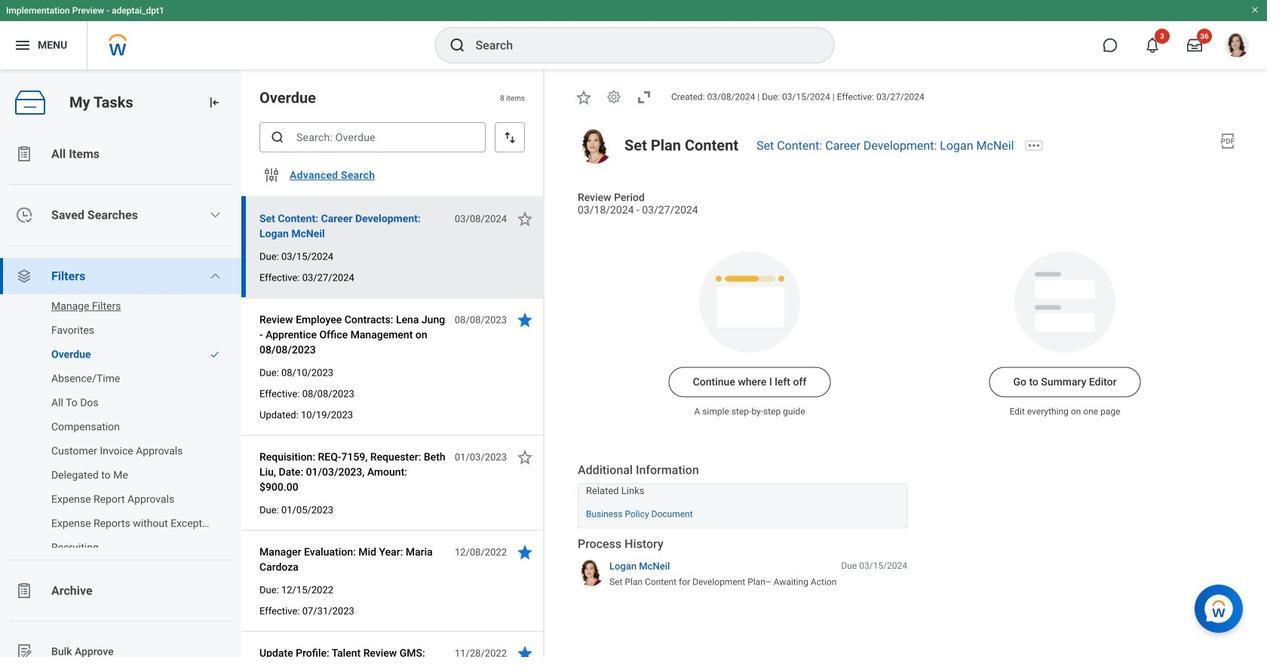 Task type: locate. For each thing, give the bounding box(es) containing it.
1 clipboard image from the top
[[15, 145, 33, 163]]

1 vertical spatial star image
[[516, 448, 534, 466]]

clipboard image
[[15, 145, 33, 163], [15, 582, 33, 600]]

star image
[[516, 311, 534, 329], [516, 448, 534, 466]]

clipboard image up rename image
[[15, 582, 33, 600]]

gear image
[[606, 89, 622, 104]]

1 vertical spatial clipboard image
[[15, 582, 33, 600]]

employee's photo (logan mcneil) image
[[578, 129, 613, 164]]

2 star image from the top
[[516, 448, 534, 466]]

star image
[[575, 88, 593, 106], [516, 210, 534, 228], [516, 543, 534, 561], [516, 644, 534, 657]]

configure image
[[263, 166, 281, 184]]

justify image
[[14, 36, 32, 54]]

0 vertical spatial star image
[[516, 311, 534, 329]]

transformation import image
[[207, 95, 222, 110]]

notifications large image
[[1145, 38, 1160, 53]]

Search: Overdue text field
[[259, 122, 486, 152]]

banner
[[0, 0, 1267, 69]]

rename image
[[15, 643, 33, 657]]

list
[[0, 136, 241, 657], [0, 291, 241, 563]]

2 list from the top
[[0, 291, 241, 563]]

1 list from the top
[[0, 136, 241, 657]]

search image
[[448, 36, 467, 54]]

Search Workday  search field
[[476, 29, 803, 62]]

sort image
[[502, 130, 517, 145]]

clipboard image up clock check icon
[[15, 145, 33, 163]]

0 vertical spatial clipboard image
[[15, 145, 33, 163]]



Task type: vqa. For each thing, say whether or not it's contained in the screenshot.
the 34
no



Task type: describe. For each thing, give the bounding box(es) containing it.
2 clipboard image from the top
[[15, 582, 33, 600]]

additional information region
[[578, 462, 907, 528]]

chevron down image
[[209, 209, 221, 221]]

search image
[[270, 130, 285, 145]]

fullscreen image
[[635, 88, 653, 106]]

profile logan mcneil image
[[1225, 33, 1249, 60]]

clock check image
[[15, 206, 33, 224]]

close environment banner image
[[1251, 5, 1260, 14]]

process history region
[[578, 536, 907, 593]]

1 star image from the top
[[516, 311, 534, 329]]

chevron down image
[[209, 270, 221, 282]]

view printable version (pdf) image
[[1219, 132, 1237, 150]]

check image
[[210, 349, 220, 360]]

perspective image
[[15, 267, 33, 285]]

item list element
[[241, 69, 545, 657]]

inbox large image
[[1187, 38, 1202, 53]]



